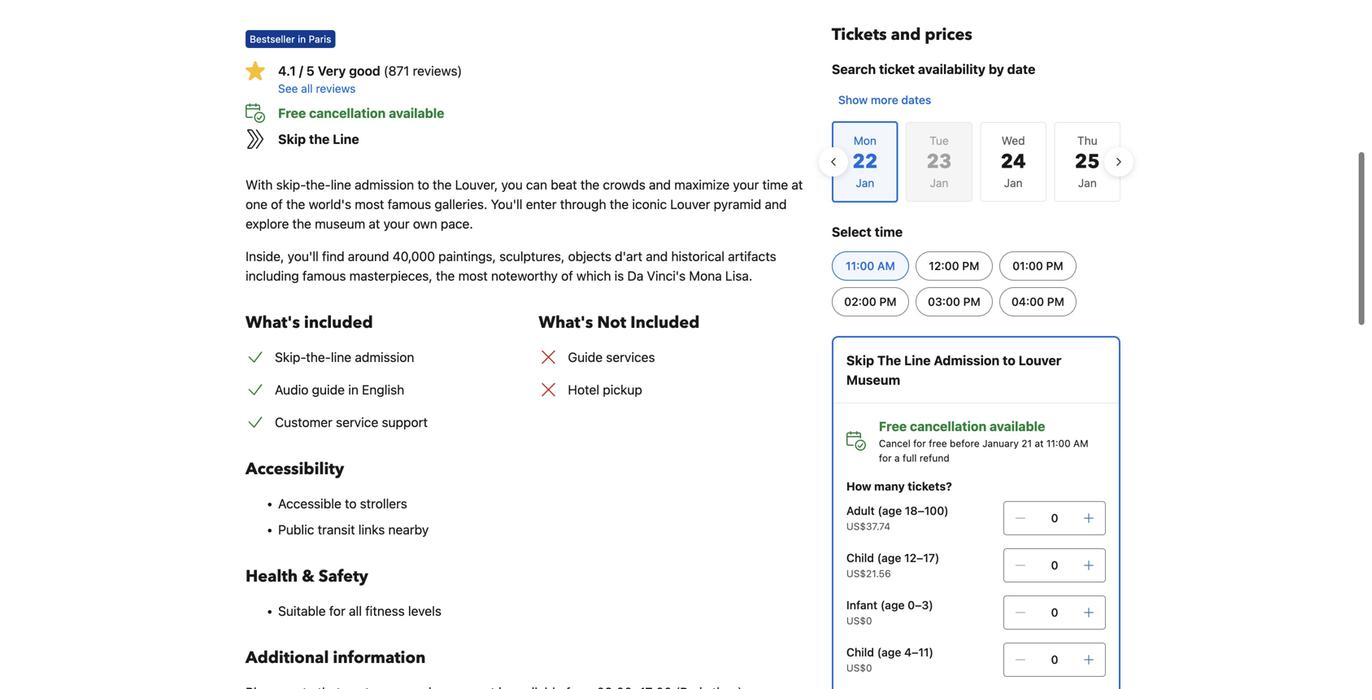 Task type: describe. For each thing, give the bounding box(es) containing it.
the up through
[[581, 177, 600, 192]]

01:00 pm
[[1013, 259, 1064, 273]]

02:00
[[845, 295, 877, 308]]

03:00 pm
[[928, 295, 981, 308]]

audio guide in english
[[275, 382, 405, 397]]

2 admission from the top
[[355, 349, 414, 365]]

the up galleries.
[[433, 177, 452, 192]]

4.1
[[278, 63, 296, 79]]

suitable
[[278, 603, 326, 619]]

1 horizontal spatial all
[[349, 603, 362, 619]]

historical
[[672, 249, 725, 264]]

very
[[318, 63, 346, 79]]

12–17)
[[905, 551, 940, 565]]

skip for skip the line
[[278, 131, 306, 147]]

maximize
[[675, 177, 730, 192]]

how
[[847, 480, 872, 493]]

0 horizontal spatial in
[[298, 33, 306, 45]]

0–3)
[[908, 598, 934, 612]]

2 vertical spatial to
[[345, 496, 357, 511]]

0 for 4–11)
[[1052, 653, 1059, 666]]

masterpieces,
[[350, 268, 433, 284]]

admission
[[934, 353, 1000, 368]]

search ticket availability by date
[[832, 61, 1036, 77]]

11:00 inside the free cancellation available cancel for free before january 21 at 11:00 am for a full refund
[[1047, 438, 1071, 449]]

tickets
[[832, 24, 887, 46]]

at inside the free cancellation available cancel for free before january 21 at 11:00 am for a full refund
[[1035, 438, 1044, 449]]

health & safety
[[246, 565, 368, 588]]

before
[[950, 438, 980, 449]]

inside, you'll find around 40,000 paintings, sculptures, objects d'art and historical artifacts including famous masterpieces, the most noteworthy of which is da vinci's mona lisa.
[[246, 249, 777, 284]]

jan for 23
[[930, 176, 949, 190]]

2 horizontal spatial for
[[914, 438, 927, 449]]

02:00 pm
[[845, 295, 897, 308]]

english
[[362, 382, 405, 397]]

select
[[832, 224, 872, 240]]

child (age 12–17) us$21.56
[[847, 551, 940, 579]]

skip-the-line admission
[[275, 349, 414, 365]]

see
[[278, 82, 298, 95]]

inside,
[[246, 249, 284, 264]]

pm for 02:00 pm
[[880, 295, 897, 308]]

what's included
[[246, 312, 373, 334]]

prices
[[925, 24, 973, 46]]

service
[[336, 415, 379, 430]]

tue 23 jan
[[927, 134, 952, 190]]

accessibility
[[246, 458, 344, 480]]

pyramid
[[714, 196, 762, 212]]

cancellation for free cancellation available
[[309, 105, 386, 121]]

4–11)
[[905, 646, 934, 659]]

by
[[989, 61, 1005, 77]]

1 vertical spatial for
[[879, 452, 892, 464]]

through
[[560, 196, 607, 212]]

of inside inside, you'll find around 40,000 paintings, sculptures, objects d'art and historical artifacts including famous masterpieces, the most noteworthy of which is da vinci's mona lisa.
[[561, 268, 573, 284]]

(age for 4–11)
[[878, 646, 902, 659]]

and up iconic
[[649, 177, 671, 192]]

(age for 12–17)
[[878, 551, 902, 565]]

pm for 03:00 pm
[[964, 295, 981, 308]]

bestseller
[[250, 33, 295, 45]]

infant
[[847, 598, 878, 612]]

free cancellation available cancel for free before january 21 at 11:00 am for a full refund
[[879, 419, 1089, 464]]

0 for 0–3)
[[1052, 606, 1059, 619]]

show
[[839, 93, 868, 107]]

accessible
[[278, 496, 342, 511]]

see all reviews button
[[278, 81, 806, 97]]

hotel
[[568, 382, 600, 397]]

guide
[[312, 382, 345, 397]]

transit
[[318, 522, 355, 537]]

find
[[322, 249, 345, 264]]

paris
[[309, 33, 331, 45]]

the down free cancellation available in the top of the page
[[309, 131, 330, 147]]

objects
[[568, 249, 612, 264]]

the up you'll
[[292, 216, 312, 231]]

beat
[[551, 177, 577, 192]]

available for free cancellation available
[[389, 105, 445, 121]]

us$37.74
[[847, 521, 891, 532]]

accessible to strollers
[[278, 496, 408, 511]]

the- inside with skip-the-line admission to the louver, you can beat the crowds and maximize your time at one of the world's most famous galleries. you'll enter through the iconic louver pyramid and explore the museum at your own pace.
[[306, 177, 331, 192]]

own
[[413, 216, 438, 231]]

pickup
[[603, 382, 643, 397]]

/
[[299, 63, 303, 79]]

and up ticket
[[891, 24, 921, 46]]

12:00
[[929, 259, 960, 273]]

you
[[502, 177, 523, 192]]

(871
[[384, 63, 410, 79]]

adult
[[847, 504, 875, 517]]

date
[[1008, 61, 1036, 77]]

dates
[[902, 93, 932, 107]]

(age for 0–3)
[[881, 598, 905, 612]]

0 vertical spatial at
[[792, 177, 803, 192]]

refund
[[920, 452, 950, 464]]

how many tickets?
[[847, 480, 953, 493]]

services
[[606, 349, 655, 365]]

vinci's
[[647, 268, 686, 284]]

0 for 12–17)
[[1052, 559, 1059, 572]]

5
[[306, 63, 315, 79]]

tue
[[930, 134, 949, 147]]

galleries.
[[435, 196, 488, 212]]

most inside inside, you'll find around 40,000 paintings, sculptures, objects d'art and historical artifacts including famous masterpieces, the most noteworthy of which is da vinci's mona lisa.
[[459, 268, 488, 284]]

enter
[[526, 196, 557, 212]]

2 the- from the top
[[306, 349, 331, 365]]

0 horizontal spatial your
[[384, 216, 410, 231]]

museum
[[315, 216, 366, 231]]

line inside with skip-the-line admission to the louver, you can beat the crowds and maximize your time at one of the world's most famous galleries. you'll enter through the iconic louver pyramid and explore the museum at your own pace.
[[331, 177, 351, 192]]

support
[[382, 415, 428, 430]]

you'll
[[288, 249, 319, 264]]

thu 25 jan
[[1075, 134, 1101, 190]]

2 vertical spatial for
[[329, 603, 346, 619]]

1 vertical spatial time
[[875, 224, 903, 240]]

us$0 for infant (age 0–3)
[[847, 615, 873, 626]]

famous inside with skip-the-line admission to the louver, you can beat the crowds and maximize your time at one of the world's most famous galleries. you'll enter through the iconic louver pyramid and explore the museum at your own pace.
[[388, 196, 431, 212]]

(age for 18–100)
[[878, 504, 902, 517]]

availability
[[918, 61, 986, 77]]

wed 24 jan
[[1001, 134, 1027, 190]]

am inside the free cancellation available cancel for free before january 21 at 11:00 am for a full refund
[[1074, 438, 1089, 449]]

12:00 pm
[[929, 259, 980, 273]]

0 horizontal spatial at
[[369, 216, 380, 231]]

hotel pickup
[[568, 382, 643, 397]]

sculptures,
[[500, 249, 565, 264]]

with
[[246, 177, 273, 192]]



Task type: vqa. For each thing, say whether or not it's contained in the screenshot.
'week'
no



Task type: locate. For each thing, give the bounding box(es) containing it.
pm for 12:00 pm
[[963, 259, 980, 273]]

(age inside child (age 12–17) us$21.56
[[878, 551, 902, 565]]

0 vertical spatial us$0
[[847, 615, 873, 626]]

what's up guide
[[539, 312, 593, 334]]

free
[[278, 105, 306, 121], [879, 419, 907, 434]]

1 horizontal spatial to
[[418, 177, 430, 192]]

time right maximize
[[763, 177, 789, 192]]

of left which
[[561, 268, 573, 284]]

1 vertical spatial most
[[459, 268, 488, 284]]

select time
[[832, 224, 903, 240]]

0 for 18–100)
[[1052, 511, 1059, 525]]

1 horizontal spatial cancellation
[[910, 419, 987, 434]]

1 vertical spatial your
[[384, 216, 410, 231]]

1 horizontal spatial louver
[[1019, 353, 1062, 368]]

included
[[304, 312, 373, 334]]

to up public transit links nearby
[[345, 496, 357, 511]]

0 vertical spatial of
[[271, 196, 283, 212]]

(age left 0–3)
[[881, 598, 905, 612]]

2 vertical spatial at
[[1035, 438, 1044, 449]]

the- up guide
[[306, 349, 331, 365]]

1 child from the top
[[847, 551, 875, 565]]

free inside the free cancellation available cancel for free before january 21 at 11:00 am for a full refund
[[879, 419, 907, 434]]

1 us$0 from the top
[[847, 615, 873, 626]]

in right guide
[[348, 382, 359, 397]]

child for child (age 4–11)
[[847, 646, 875, 659]]

2 horizontal spatial at
[[1035, 438, 1044, 449]]

safety
[[319, 565, 368, 588]]

pm right 02:00 at the right
[[880, 295, 897, 308]]

2 line from the top
[[331, 349, 352, 365]]

of
[[271, 196, 283, 212], [561, 268, 573, 284]]

one
[[246, 196, 268, 212]]

0 vertical spatial am
[[878, 259, 896, 273]]

1 vertical spatial child
[[847, 646, 875, 659]]

pm for 01:00 pm
[[1047, 259, 1064, 273]]

to inside skip the line admission to louver museum
[[1003, 353, 1016, 368]]

good
[[349, 63, 381, 79]]

world's
[[309, 196, 352, 212]]

cancellation down the reviews
[[309, 105, 386, 121]]

famous up own
[[388, 196, 431, 212]]

jan down 23
[[930, 176, 949, 190]]

the down skip-
[[286, 196, 305, 212]]

0 horizontal spatial jan
[[930, 176, 949, 190]]

jan inside thu 25 jan
[[1079, 176, 1097, 190]]

pm right 03:00
[[964, 295, 981, 308]]

with skip-the-line admission to the louver, you can beat the crowds and maximize your time at one of the world's most famous galleries. you'll enter through the iconic louver pyramid and explore the museum at your own pace.
[[246, 177, 803, 231]]

2 horizontal spatial jan
[[1079, 176, 1097, 190]]

show more dates
[[839, 93, 932, 107]]

most up museum
[[355, 196, 384, 212]]

the- up the world's
[[306, 177, 331, 192]]

04:00
[[1012, 295, 1045, 308]]

strollers
[[360, 496, 408, 511]]

3 0 from the top
[[1052, 606, 1059, 619]]

public
[[278, 522, 314, 537]]

&
[[302, 565, 315, 588]]

1 0 from the top
[[1052, 511, 1059, 525]]

0 vertical spatial most
[[355, 196, 384, 212]]

most inside with skip-the-line admission to the louver, you can beat the crowds and maximize your time at one of the world's most famous galleries. you'll enter through the iconic louver pyramid and explore the museum at your own pace.
[[355, 196, 384, 212]]

0 horizontal spatial louver
[[671, 196, 711, 212]]

1 horizontal spatial for
[[879, 452, 892, 464]]

1 what's from the left
[[246, 312, 300, 334]]

0 vertical spatial available
[[389, 105, 445, 121]]

skip inside skip the line admission to louver museum
[[847, 353, 875, 368]]

0 vertical spatial the-
[[306, 177, 331, 192]]

the
[[309, 131, 330, 147], [433, 177, 452, 192], [581, 177, 600, 192], [286, 196, 305, 212], [610, 196, 629, 212], [292, 216, 312, 231], [436, 268, 455, 284]]

0 horizontal spatial cancellation
[[309, 105, 386, 121]]

0 horizontal spatial available
[[389, 105, 445, 121]]

line
[[331, 177, 351, 192], [331, 349, 352, 365]]

(age down the many
[[878, 504, 902, 517]]

jan down 24
[[1005, 176, 1023, 190]]

0 vertical spatial in
[[298, 33, 306, 45]]

admission inside with skip-the-line admission to the louver, you can beat the crowds and maximize your time at one of the world's most famous galleries. you'll enter through the iconic louver pyramid and explore the museum at your own pace.
[[355, 177, 414, 192]]

your left own
[[384, 216, 410, 231]]

admission
[[355, 177, 414, 192], [355, 349, 414, 365]]

pm right 04:00
[[1048, 295, 1065, 308]]

us$0 inside infant (age 0–3) us$0
[[847, 615, 873, 626]]

cancellation
[[309, 105, 386, 121], [910, 419, 987, 434]]

for down safety
[[329, 603, 346, 619]]

admission up english
[[355, 349, 414, 365]]

us$0
[[847, 615, 873, 626], [847, 662, 873, 674]]

included
[[631, 312, 700, 334]]

11:00 down select time
[[846, 259, 875, 273]]

louver inside skip the line admission to louver museum
[[1019, 353, 1062, 368]]

18–100)
[[905, 504, 949, 517]]

health
[[246, 565, 298, 588]]

0 vertical spatial child
[[847, 551, 875, 565]]

am down select time
[[878, 259, 896, 273]]

for left a
[[879, 452, 892, 464]]

1 vertical spatial louver
[[1019, 353, 1062, 368]]

0 horizontal spatial all
[[301, 82, 313, 95]]

1 horizontal spatial of
[[561, 268, 573, 284]]

0 vertical spatial time
[[763, 177, 789, 192]]

child (age 4–11) us$0
[[847, 646, 934, 674]]

free down the see at the top left of the page
[[278, 105, 306, 121]]

0 horizontal spatial most
[[355, 196, 384, 212]]

11:00 right 21
[[1047, 438, 1071, 449]]

2 jan from the left
[[1005, 176, 1023, 190]]

including
[[246, 268, 299, 284]]

am right 21
[[1074, 438, 1089, 449]]

child inside child (age 12–17) us$21.56
[[847, 551, 875, 565]]

0 horizontal spatial 11:00
[[846, 259, 875, 273]]

and right pyramid
[[765, 196, 787, 212]]

for up full
[[914, 438, 927, 449]]

1 vertical spatial in
[[348, 382, 359, 397]]

free for free cancellation available cancel for free before january 21 at 11:00 am for a full refund
[[879, 419, 907, 434]]

0 horizontal spatial line
[[333, 131, 359, 147]]

tickets?
[[908, 480, 953, 493]]

0 horizontal spatial free
[[278, 105, 306, 121]]

1 line from the top
[[331, 177, 351, 192]]

line for the
[[333, 131, 359, 147]]

your up pyramid
[[733, 177, 759, 192]]

03:00
[[928, 295, 961, 308]]

time inside with skip-the-line admission to the louver, you can beat the crowds and maximize your time at one of the world's most famous galleries. you'll enter through the iconic louver pyramid and explore the museum at your own pace.
[[763, 177, 789, 192]]

(age inside adult (age 18–100) us$37.74
[[878, 504, 902, 517]]

free
[[929, 438, 948, 449]]

line up the world's
[[331, 177, 351, 192]]

and up vinci's
[[646, 249, 668, 264]]

which
[[577, 268, 611, 284]]

skip up museum
[[847, 353, 875, 368]]

available for free cancellation available cancel for free before january 21 at 11:00 am for a full refund
[[990, 419, 1046, 434]]

the down paintings,
[[436, 268, 455, 284]]

available inside the free cancellation available cancel for free before january 21 at 11:00 am for a full refund
[[990, 419, 1046, 434]]

to inside with skip-the-line admission to the louver, you can beat the crowds and maximize your time at one of the world's most famous galleries. you'll enter through the iconic louver pyramid and explore the museum at your own pace.
[[418, 177, 430, 192]]

(age inside infant (age 0–3) us$0
[[881, 598, 905, 612]]

us$0 for child (age 4–11)
[[847, 662, 873, 674]]

23
[[927, 148, 952, 175]]

1 horizontal spatial what's
[[539, 312, 593, 334]]

region containing 23
[[819, 115, 1134, 209]]

jan down 25
[[1079, 176, 1097, 190]]

1 horizontal spatial time
[[875, 224, 903, 240]]

louver down 04:00 pm
[[1019, 353, 1062, 368]]

1 vertical spatial skip
[[847, 353, 875, 368]]

skip-
[[276, 177, 306, 192]]

0 vertical spatial cancellation
[[309, 105, 386, 121]]

child down infant
[[847, 646, 875, 659]]

cancellation for free cancellation available cancel for free before january 21 at 11:00 am for a full refund
[[910, 419, 987, 434]]

in left paris at the top
[[298, 33, 306, 45]]

2 child from the top
[[847, 646, 875, 659]]

to right 'admission' on the bottom right of page
[[1003, 353, 1016, 368]]

mona
[[689, 268, 722, 284]]

pace.
[[441, 216, 473, 231]]

admission up own
[[355, 177, 414, 192]]

additional
[[246, 647, 329, 669]]

1 vertical spatial famous
[[303, 268, 346, 284]]

1 horizontal spatial at
[[792, 177, 803, 192]]

0 horizontal spatial am
[[878, 259, 896, 273]]

1 the- from the top
[[306, 177, 331, 192]]

pm for 04:00 pm
[[1048, 295, 1065, 308]]

0 vertical spatial your
[[733, 177, 759, 192]]

to up own
[[418, 177, 430, 192]]

free for free cancellation available
[[278, 105, 306, 121]]

explore
[[246, 216, 289, 231]]

what's for what's included
[[246, 312, 300, 334]]

line for the
[[905, 353, 931, 368]]

0 vertical spatial line
[[331, 177, 351, 192]]

jan for 25
[[1079, 176, 1097, 190]]

bestseller in paris
[[250, 33, 331, 45]]

jan inside wed 24 jan
[[1005, 176, 1023, 190]]

adult (age 18–100) us$37.74
[[847, 504, 949, 532]]

0
[[1052, 511, 1059, 525], [1052, 559, 1059, 572], [1052, 606, 1059, 619], [1052, 653, 1059, 666]]

0 vertical spatial free
[[278, 105, 306, 121]]

3 jan from the left
[[1079, 176, 1097, 190]]

24
[[1001, 148, 1027, 175]]

1 horizontal spatial am
[[1074, 438, 1089, 449]]

region
[[819, 115, 1134, 209]]

1 jan from the left
[[930, 176, 949, 190]]

1 vertical spatial admission
[[355, 349, 414, 365]]

line up audio guide in english
[[331, 349, 352, 365]]

jan for 24
[[1005, 176, 1023, 190]]

0 horizontal spatial for
[[329, 603, 346, 619]]

1 horizontal spatial 11:00
[[1047, 438, 1071, 449]]

11:00
[[846, 259, 875, 273], [1047, 438, 1071, 449]]

1 vertical spatial line
[[331, 349, 352, 365]]

(age inside child (age 4–11) us$0
[[878, 646, 902, 659]]

most down paintings,
[[459, 268, 488, 284]]

for
[[914, 438, 927, 449], [879, 452, 892, 464], [329, 603, 346, 619]]

1 vertical spatial the-
[[306, 349, 331, 365]]

1 vertical spatial to
[[1003, 353, 1016, 368]]

am
[[878, 259, 896, 273], [1074, 438, 1089, 449]]

04:00 pm
[[1012, 295, 1065, 308]]

available up 21
[[990, 419, 1046, 434]]

1 vertical spatial available
[[990, 419, 1046, 434]]

artifacts
[[728, 249, 777, 264]]

2 us$0 from the top
[[847, 662, 873, 674]]

1 horizontal spatial most
[[459, 268, 488, 284]]

2 0 from the top
[[1052, 559, 1059, 572]]

all left fitness
[[349, 603, 362, 619]]

all inside 4.1 / 5 very good (871 reviews) see all reviews
[[301, 82, 313, 95]]

additional information
[[246, 647, 426, 669]]

1 vertical spatial at
[[369, 216, 380, 231]]

louver down maximize
[[671, 196, 711, 212]]

skip the line
[[278, 131, 359, 147]]

1 horizontal spatial in
[[348, 382, 359, 397]]

reviews)
[[413, 63, 462, 79]]

0 vertical spatial admission
[[355, 177, 414, 192]]

1 horizontal spatial line
[[905, 353, 931, 368]]

the down the "crowds"
[[610, 196, 629, 212]]

1 vertical spatial line
[[905, 353, 931, 368]]

0 horizontal spatial what's
[[246, 312, 300, 334]]

what's up skip-
[[246, 312, 300, 334]]

all down 5
[[301, 82, 313, 95]]

the inside inside, you'll find around 40,000 paintings, sculptures, objects d'art and historical artifacts including famous masterpieces, the most noteworthy of which is da vinci's mona lisa.
[[436, 268, 455, 284]]

suitable for all fitness levels
[[278, 603, 442, 619]]

lisa.
[[726, 268, 753, 284]]

jan inside the tue 23 jan
[[930, 176, 949, 190]]

0 vertical spatial skip
[[278, 131, 306, 147]]

1 vertical spatial all
[[349, 603, 362, 619]]

of right one on the top of the page
[[271, 196, 283, 212]]

2 horizontal spatial to
[[1003, 353, 1016, 368]]

child for child (age 12–17)
[[847, 551, 875, 565]]

1 vertical spatial of
[[561, 268, 573, 284]]

1 horizontal spatial free
[[879, 419, 907, 434]]

what's not included
[[539, 312, 700, 334]]

information
[[333, 647, 426, 669]]

pm right 01:00
[[1047, 259, 1064, 273]]

0 vertical spatial all
[[301, 82, 313, 95]]

around
[[348, 249, 389, 264]]

0 horizontal spatial of
[[271, 196, 283, 212]]

and inside inside, you'll find around 40,000 paintings, sculptures, objects d'art and historical artifacts including famous masterpieces, the most noteworthy of which is da vinci's mona lisa.
[[646, 249, 668, 264]]

us$0 inside child (age 4–11) us$0
[[847, 662, 873, 674]]

louver inside with skip-the-line admission to the louver, you can beat the crowds and maximize your time at one of the world's most famous galleries. you'll enter through the iconic louver pyramid and explore the museum at your own pace.
[[671, 196, 711, 212]]

noteworthy
[[491, 268, 558, 284]]

0 vertical spatial 11:00
[[846, 259, 875, 273]]

skip for skip the line admission to louver museum
[[847, 353, 875, 368]]

child inside child (age 4–11) us$0
[[847, 646, 875, 659]]

crowds
[[603, 177, 646, 192]]

skip up skip-
[[278, 131, 306, 147]]

(age
[[878, 504, 902, 517], [878, 551, 902, 565], [881, 598, 905, 612], [878, 646, 902, 659]]

2 what's from the left
[[539, 312, 593, 334]]

0 horizontal spatial famous
[[303, 268, 346, 284]]

1 vertical spatial us$0
[[847, 662, 873, 674]]

line right 'the'
[[905, 353, 931, 368]]

time right the select
[[875, 224, 903, 240]]

many
[[875, 480, 905, 493]]

a
[[895, 452, 900, 464]]

1 vertical spatial cancellation
[[910, 419, 987, 434]]

famous down "find"
[[303, 268, 346, 284]]

1 vertical spatial am
[[1074, 438, 1089, 449]]

available down (871
[[389, 105, 445, 121]]

1 horizontal spatial famous
[[388, 196, 431, 212]]

21
[[1022, 438, 1033, 449]]

of inside with skip-the-line admission to the louver, you can beat the crowds and maximize your time at one of the world's most famous galleries. you'll enter through the iconic louver pyramid and explore the museum at your own pace.
[[271, 196, 283, 212]]

free up cancel at the right bottom
[[879, 419, 907, 434]]

audio
[[275, 382, 309, 397]]

child up us$21.56
[[847, 551, 875, 565]]

not
[[597, 312, 627, 334]]

cancellation up free
[[910, 419, 987, 434]]

famous inside inside, you'll find around 40,000 paintings, sculptures, objects d'art and historical artifacts including famous masterpieces, the most noteworthy of which is da vinci's mona lisa.
[[303, 268, 346, 284]]

0 horizontal spatial time
[[763, 177, 789, 192]]

wed
[[1002, 134, 1026, 147]]

1 horizontal spatial your
[[733, 177, 759, 192]]

0 vertical spatial louver
[[671, 196, 711, 212]]

0 vertical spatial to
[[418, 177, 430, 192]]

1 vertical spatial free
[[879, 419, 907, 434]]

(age up us$21.56
[[878, 551, 902, 565]]

1 horizontal spatial jan
[[1005, 176, 1023, 190]]

1 horizontal spatial skip
[[847, 353, 875, 368]]

25
[[1075, 148, 1101, 175]]

paintings,
[[439, 249, 496, 264]]

line down free cancellation available in the top of the page
[[333, 131, 359, 147]]

1 vertical spatial 11:00
[[1047, 438, 1071, 449]]

can
[[526, 177, 548, 192]]

your
[[733, 177, 759, 192], [384, 216, 410, 231]]

line inside skip the line admission to louver museum
[[905, 353, 931, 368]]

0 horizontal spatial to
[[345, 496, 357, 511]]

0 vertical spatial famous
[[388, 196, 431, 212]]

0 vertical spatial for
[[914, 438, 927, 449]]

4 0 from the top
[[1052, 653, 1059, 666]]

pm
[[963, 259, 980, 273], [1047, 259, 1064, 273], [880, 295, 897, 308], [964, 295, 981, 308], [1048, 295, 1065, 308]]

(age left "4–11)"
[[878, 646, 902, 659]]

fitness
[[366, 603, 405, 619]]

pm right 12:00
[[963, 259, 980, 273]]

cancellation inside the free cancellation available cancel for free before january 21 at 11:00 am for a full refund
[[910, 419, 987, 434]]

40,000
[[393, 249, 435, 264]]

january
[[983, 438, 1019, 449]]

is
[[615, 268, 624, 284]]

0 horizontal spatial skip
[[278, 131, 306, 147]]

1 horizontal spatial available
[[990, 419, 1046, 434]]

1 admission from the top
[[355, 177, 414, 192]]

what's for what's not included
[[539, 312, 593, 334]]

4.1 / 5 very good (871 reviews) see all reviews
[[278, 63, 462, 95]]

0 vertical spatial line
[[333, 131, 359, 147]]



